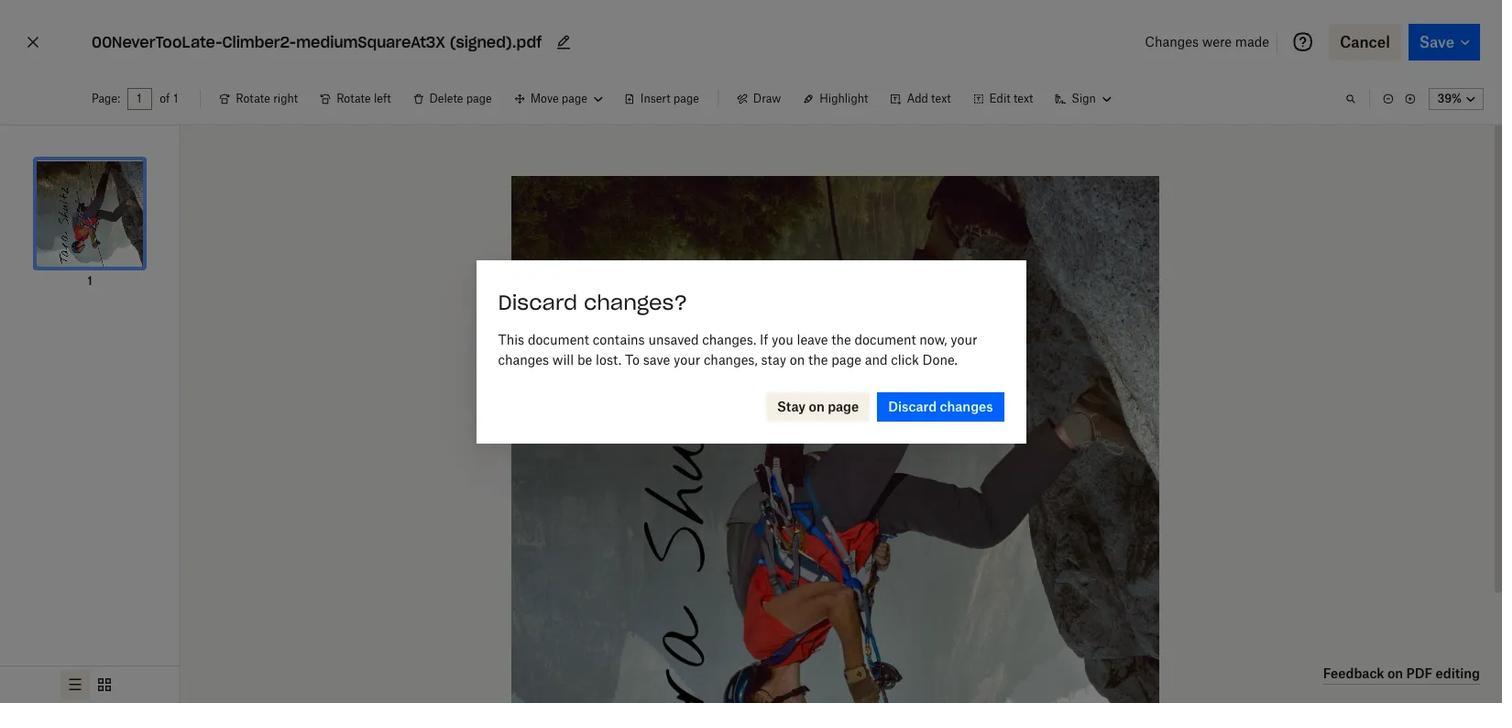 Task type: vqa. For each thing, say whether or not it's contained in the screenshot.
On in button
yes



Task type: describe. For each thing, give the bounding box(es) containing it.
changes.
[[703, 331, 757, 347]]

on inside stay on page button
[[809, 398, 825, 414]]

click
[[892, 352, 920, 367]]

text for edit text
[[1014, 92, 1034, 105]]

draw
[[754, 92, 782, 105]]

delete page button
[[402, 84, 503, 114]]

draw button
[[726, 84, 793, 114]]

now,
[[920, 331, 948, 347]]

leave
[[797, 331, 829, 347]]

delete page
[[430, 92, 492, 105]]

edit text
[[990, 92, 1034, 105]]

Button to change sidebar list view to grid view radio
[[90, 670, 119, 700]]

stay
[[761, 352, 787, 367]]

Button to change sidebar grid view to list view radio
[[61, 670, 90, 700]]

of
[[160, 92, 170, 105]]

rotate right
[[236, 92, 298, 105]]

if
[[760, 331, 769, 347]]

stay on page button
[[767, 392, 870, 421]]

rotate left button
[[309, 84, 402, 114]]

discard changes button
[[878, 392, 1005, 421]]

changes
[[1146, 34, 1199, 50]]

page right insert
[[674, 92, 700, 105]]

0 vertical spatial 1
[[174, 92, 178, 105]]

changes were made
[[1146, 34, 1270, 50]]

text for add text
[[932, 92, 951, 105]]

to
[[625, 352, 640, 367]]

will
[[553, 352, 574, 367]]

contains
[[593, 331, 645, 347]]

2 document from the left
[[855, 331, 917, 347]]

discard changes
[[889, 398, 994, 414]]

this document contains unsaved changes. if you leave the document now, your changes will be lost. to save your changes, stay on the page and click done.
[[498, 331, 978, 367]]

discard changes? dialog
[[476, 260, 1027, 443]]

add
[[907, 92, 929, 105]]

mediumsquareat3x
[[296, 33, 446, 51]]

1 document from the left
[[528, 331, 590, 347]]

highlight button
[[793, 84, 880, 114]]

were
[[1203, 34, 1232, 50]]

page 1. selected thumbnail preview. rotated 270 degrees element
[[31, 140, 149, 291]]

page inside this document contains unsaved changes. if you leave the document now, your changes will be lost. to save your changes, stay on the page and click done.
[[832, 352, 862, 367]]

and
[[865, 352, 888, 367]]

1 horizontal spatial your
[[951, 331, 978, 347]]

changes inside button
[[940, 398, 994, 414]]

delete
[[430, 92, 464, 105]]

changes inside this document contains unsaved changes. if you leave the document now, your changes will be lost. to save your changes, stay on the page and click done.
[[498, 352, 549, 367]]

rotate for rotate left
[[337, 92, 371, 105]]

1 inside "element"
[[88, 274, 92, 288]]

made
[[1236, 34, 1270, 50]]

(signed).pdf
[[450, 33, 542, 51]]

of 1
[[160, 92, 178, 105]]

insert
[[641, 92, 671, 105]]

stay
[[778, 398, 806, 414]]

on inside this document contains unsaved changes. if you leave the document now, your changes will be lost. to save your changes, stay on the page and click done.
[[790, 352, 805, 367]]



Task type: locate. For each thing, give the bounding box(es) containing it.
None number field
[[137, 92, 143, 106]]

0 horizontal spatial document
[[528, 331, 590, 347]]

00nevertoolate-climber2-mediumsquareat3x (signed).pdf
[[92, 33, 542, 51]]

document up and
[[855, 331, 917, 347]]

2 rotate from the left
[[337, 92, 371, 105]]

discard changes?
[[498, 289, 688, 315]]

discard for discard changes?
[[498, 289, 578, 315]]

page right delete
[[466, 92, 492, 105]]

text right edit
[[1014, 92, 1034, 105]]

1 horizontal spatial the
[[832, 331, 852, 347]]

the down leave
[[809, 352, 828, 367]]

discard
[[498, 289, 578, 315], [889, 398, 937, 414]]

insert page button
[[613, 84, 711, 114]]

text right add
[[932, 92, 951, 105]]

0 vertical spatial changes
[[498, 352, 549, 367]]

1 horizontal spatial changes
[[940, 398, 994, 414]]

document
[[528, 331, 590, 347], [855, 331, 917, 347]]

0 horizontal spatial changes
[[498, 352, 549, 367]]

1 horizontal spatial document
[[855, 331, 917, 347]]

discard inside button
[[889, 398, 937, 414]]

option group
[[0, 666, 180, 703]]

1
[[174, 92, 178, 105], [88, 274, 92, 288]]

page right "stay"
[[828, 398, 859, 414]]

0 horizontal spatial on
[[790, 352, 805, 367]]

1 horizontal spatial discard
[[889, 398, 937, 414]]

be
[[578, 352, 593, 367]]

on right "stay"
[[809, 398, 825, 414]]

1 vertical spatial 1
[[88, 274, 92, 288]]

unsaved
[[649, 331, 699, 347]]

rotate for rotate right
[[236, 92, 270, 105]]

rotate left right
[[236, 92, 270, 105]]

0 vertical spatial the
[[832, 331, 852, 347]]

0 horizontal spatial 1
[[88, 274, 92, 288]]

changes down the this
[[498, 352, 549, 367]]

0 horizontal spatial discard
[[498, 289, 578, 315]]

your
[[951, 331, 978, 347], [674, 352, 701, 367]]

edit text button
[[962, 84, 1045, 114]]

rotate right button
[[208, 84, 309, 114]]

changes down done. on the right
[[940, 398, 994, 414]]

0 vertical spatial your
[[951, 331, 978, 347]]

this
[[498, 331, 525, 347]]

page
[[466, 92, 492, 105], [674, 92, 700, 105], [832, 352, 862, 367], [828, 398, 859, 414]]

discard down click
[[889, 398, 937, 414]]

page:
[[92, 92, 120, 105]]

your right now,
[[951, 331, 978, 347]]

discard up the this
[[498, 289, 578, 315]]

edit
[[990, 92, 1011, 105]]

add text button
[[880, 84, 962, 114]]

page left and
[[832, 352, 862, 367]]

0 vertical spatial discard
[[498, 289, 578, 315]]

text
[[932, 92, 951, 105], [1014, 92, 1034, 105]]

1 vertical spatial on
[[809, 398, 825, 414]]

save
[[643, 352, 671, 367]]

you
[[772, 331, 794, 347]]

1 vertical spatial discard
[[889, 398, 937, 414]]

the
[[832, 331, 852, 347], [809, 352, 828, 367]]

left
[[374, 92, 391, 105]]

changes,
[[704, 352, 758, 367]]

0 horizontal spatial rotate
[[236, 92, 270, 105]]

0 horizontal spatial text
[[932, 92, 951, 105]]

the right leave
[[832, 331, 852, 347]]

1 rotate from the left
[[236, 92, 270, 105]]

1 vertical spatial changes
[[940, 398, 994, 414]]

rotate left left
[[337, 92, 371, 105]]

0 vertical spatial on
[[790, 352, 805, 367]]

done.
[[923, 352, 958, 367]]

changes?
[[584, 289, 688, 315]]

cancel image
[[22, 28, 44, 57]]

lost.
[[596, 352, 622, 367]]

1 horizontal spatial text
[[1014, 92, 1034, 105]]

on
[[790, 352, 805, 367], [809, 398, 825, 414]]

1 horizontal spatial 1
[[174, 92, 178, 105]]

right
[[273, 92, 298, 105]]

discard for discard changes
[[889, 398, 937, 414]]

0 horizontal spatial your
[[674, 352, 701, 367]]

1 horizontal spatial rotate
[[337, 92, 371, 105]]

1 text from the left
[[932, 92, 951, 105]]

document up will
[[528, 331, 590, 347]]

climber2-
[[222, 33, 296, 51]]

2 text from the left
[[1014, 92, 1034, 105]]

1 vertical spatial the
[[809, 352, 828, 367]]

add text
[[907, 92, 951, 105]]

1 vertical spatial your
[[674, 352, 701, 367]]

1 horizontal spatial on
[[809, 398, 825, 414]]

your down 'unsaved'
[[674, 352, 701, 367]]

rotate left
[[337, 92, 391, 105]]

highlight
[[820, 92, 869, 105]]

0 horizontal spatial the
[[809, 352, 828, 367]]

00nevertoolate-
[[92, 33, 222, 51]]

rotate
[[236, 92, 270, 105], [337, 92, 371, 105]]

changes
[[498, 352, 549, 367], [940, 398, 994, 414]]

stay on page
[[778, 398, 859, 414]]

on right stay
[[790, 352, 805, 367]]

insert page
[[641, 92, 700, 105]]



